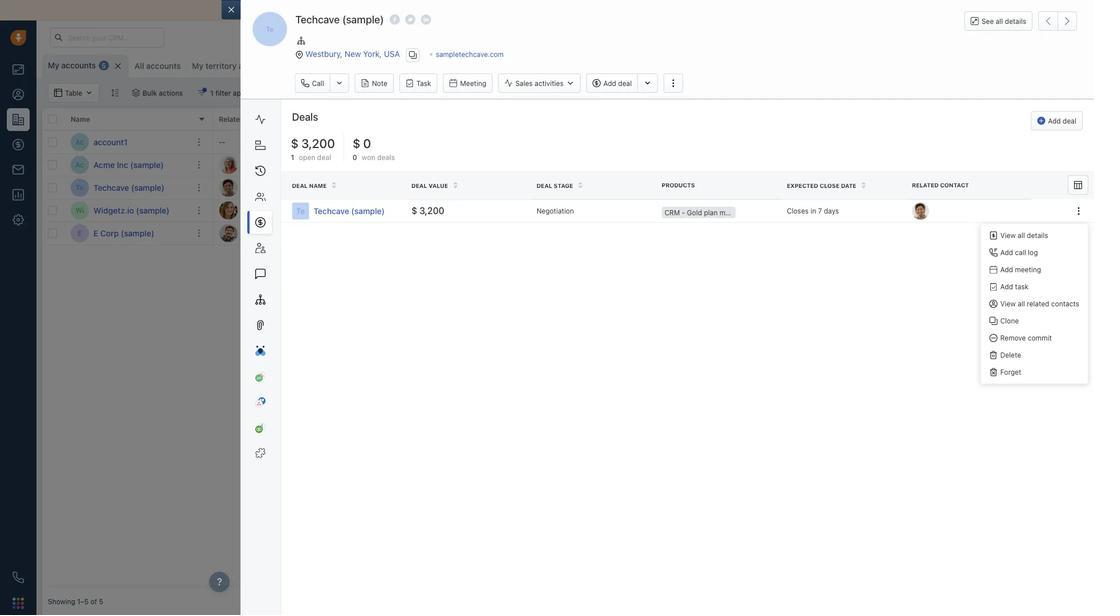 Task type: describe. For each thing, give the bounding box(es) containing it.
- for crm - gold plan monthly (sample)
[[682, 209, 686, 217]]

see all details
[[982, 17, 1027, 25]]

1 horizontal spatial deal
[[619, 79, 632, 87]]

1–5
[[77, 598, 89, 606]]

te for the bottommost techcave (sample) link
[[296, 206, 305, 216]]

connect your mailbox link
[[257, 5, 342, 15]]

stage
[[554, 182, 574, 189]]

e corp (sample)
[[94, 229, 154, 238]]

negotiation
[[537, 207, 574, 215]]

mailbox
[[310, 5, 339, 15]]

westbury, new york, usa
[[306, 49, 400, 59]]

te inside 'te' button
[[266, 25, 274, 33]]

my territory accounts
[[192, 61, 273, 71]]

techcave for the bottommost techcave (sample) link
[[314, 206, 349, 216]]

1 vertical spatial techcave (sample) link
[[314, 206, 400, 217]]

100
[[398, 159, 414, 170]]

ac for acme inc (sample)
[[76, 161, 84, 169]]

add call log
[[1001, 249, 1039, 257]]

ac for account1
[[76, 138, 84, 146]]

5,600
[[398, 205, 423, 216]]

delete
[[1001, 351, 1022, 359]]

+ click to add for $ 5,600
[[647, 207, 691, 215]]

closes in 7 days
[[787, 207, 840, 215]]

my for my accounts 5
[[48, 61, 59, 70]]

deal for deal value
[[412, 182, 427, 189]]

linkedin circled image
[[421, 13, 431, 25]]

row group containing $ 100
[[213, 131, 1089, 245]]

enable
[[450, 5, 475, 15]]

to left gold
[[671, 207, 677, 215]]

inc
[[117, 160, 128, 170]]

5036153947 link
[[732, 205, 774, 217]]

0 horizontal spatial add deal button
[[587, 73, 638, 93]]

add task
[[1001, 283, 1029, 291]]

way
[[486, 5, 501, 15]]

$ 3,200 1 open deal
[[291, 136, 335, 162]]

territory
[[206, 61, 237, 71]]

name
[[309, 182, 327, 189]]

7
[[819, 207, 823, 215]]

call button
[[295, 73, 330, 93]]

2 horizontal spatial accounts
[[239, 61, 273, 71]]

sampletechcave.com inside press space to select this row. row
[[305, 184, 373, 192]]

meeting
[[461, 79, 487, 87]]

corp
[[100, 229, 119, 238]]

all accounts
[[135, 61, 181, 71]]

and
[[434, 5, 448, 15]]

account1
[[94, 137, 128, 147]]

0 vertical spatial add
[[337, 138, 349, 146]]

0 horizontal spatial techcave (sample) link
[[94, 182, 165, 194]]

row group containing account1
[[42, 131, 213, 245]]

deals
[[292, 111, 318, 123]]

see
[[982, 17, 995, 25]]

send email image
[[982, 33, 990, 42]]

view all details
[[1001, 232, 1049, 240]]

what's new image
[[1012, 34, 1020, 42]]

sales
[[516, 79, 533, 87]]

email
[[532, 5, 552, 15]]

connect your mailbox to improve deliverability and enable 2-way sync of email conversations.
[[257, 5, 610, 15]]

deal for deal name
[[292, 182, 308, 189]]

press space to select this row. row containing widgetz.io (sample)
[[42, 200, 213, 222]]

usa
[[384, 49, 400, 59]]

0 vertical spatial click
[[311, 138, 327, 146]]

view for view all details
[[1001, 232, 1017, 240]]

add for $ 5,600
[[679, 207, 691, 215]]

commit
[[1029, 334, 1053, 342]]

1 inside 1 filter applied button
[[210, 89, 214, 97]]

view all details link
[[982, 227, 1089, 244]]

see all details button
[[965, 11, 1033, 31]]

westbury,
[[306, 49, 343, 59]]

(sample) left facebook circled icon at the top left of the page
[[343, 13, 384, 25]]

click for $ 3,200
[[653, 184, 669, 192]]

widgetz.io
[[305, 207, 338, 215]]

te button
[[252, 11, 288, 47]]

1 vertical spatial sampletechcave.com link
[[305, 184, 373, 192]]

accounts for all
[[146, 61, 181, 71]]

1 vertical spatial 0
[[353, 154, 357, 162]]

grid containing $ 100
[[42, 107, 1089, 588]]

clone
[[1001, 317, 1020, 325]]

related contact
[[913, 182, 970, 189]]

$ 0 0 won deals
[[353, 136, 395, 162]]

all for view all related contacts
[[1018, 300, 1026, 308]]

1 vertical spatial $ 3,200
[[412, 206, 445, 216]]

0 vertical spatial + click to add
[[305, 138, 349, 146]]

sync
[[503, 5, 521, 15]]

bulk
[[143, 89, 157, 97]]

showing 1–5 of 5
[[48, 598, 103, 606]]

expected
[[787, 182, 819, 189]]

add for $ 3,200
[[679, 184, 691, 192]]

$ 3,200 inside press space to select this row. row
[[390, 182, 423, 193]]

date
[[842, 182, 857, 189]]

+ add task
[[561, 184, 596, 192]]

phone image
[[13, 573, 24, 584]]

deliverability
[[384, 5, 432, 15]]

3 more...
[[297, 62, 326, 70]]

techcave (sample) inside grid
[[94, 183, 165, 192]]

2 horizontal spatial deal
[[1064, 117, 1077, 125]]

1 filter applied button
[[191, 83, 265, 103]]

westbury, new york, usa link
[[306, 49, 400, 59]]

1 vertical spatial container_wx8msf4aqz5i3rn1 image
[[561, 207, 569, 215]]

twitter circled image
[[405, 13, 416, 25]]

won
[[362, 154, 376, 162]]

3,200 inside press space to select this row. row
[[398, 182, 423, 193]]

widgetz.io
[[94, 206, 134, 215]]

1 vertical spatial contacts
[[1052, 300, 1080, 308]]

acme inc (sample)
[[94, 160, 164, 170]]

deal inside $ 3,200 1 open deal
[[317, 154, 331, 162]]

(sample) right "inc"
[[130, 160, 164, 170]]

monthly
[[720, 209, 746, 217]]

0 vertical spatial add deal
[[604, 79, 632, 87]]

york,
[[363, 49, 382, 59]]

add meeting
[[1001, 266, 1042, 274]]

task button
[[400, 73, 438, 93]]

2-
[[477, 5, 486, 15]]

all for view all details
[[1018, 232, 1026, 240]]

1 filter applied
[[210, 89, 257, 97]]

acme inc (sample) link
[[94, 159, 164, 171]]

deal value
[[412, 182, 448, 189]]

applied
[[233, 89, 257, 97]]

j image
[[220, 202, 238, 220]]

0 vertical spatial techcave
[[296, 13, 340, 25]]

connect
[[257, 5, 289, 15]]

wi
[[76, 207, 84, 215]]

- for --
[[222, 138, 225, 146]]

products
[[662, 182, 695, 189]]

$ down $ 100
[[390, 182, 396, 193]]

my accounts link
[[48, 60, 96, 71]]

account1 link
[[94, 137, 128, 148]]

to up crm
[[671, 184, 677, 192]]

my accounts 5
[[48, 61, 106, 70]]



Task type: vqa. For each thing, say whether or not it's contained in the screenshot.
row group containing account1
yes



Task type: locate. For each thing, give the bounding box(es) containing it.
$ left 100
[[390, 159, 396, 170]]

phone element
[[7, 567, 30, 590]]

te down connect
[[266, 25, 274, 33]]

press space to select this row. row containing account1
[[42, 131, 213, 154]]

add down products
[[679, 207, 691, 215]]

1 left filter
[[210, 89, 214, 97]]

1 horizontal spatial deal
[[412, 182, 427, 189]]

1 vertical spatial view
[[1001, 300, 1017, 308]]

container_wx8msf4aqz5i3rn1 image
[[132, 89, 140, 97]]

accounts down search your crm... text box
[[61, 61, 96, 70]]

0 vertical spatial 3,200
[[302, 136, 335, 150]]

your
[[291, 5, 308, 15]]

3 deal from the left
[[537, 182, 553, 189]]

click up crm
[[653, 184, 669, 192]]

0 vertical spatial of
[[523, 5, 530, 15]]

1 horizontal spatial my
[[192, 61, 204, 71]]

2 vertical spatial te
[[296, 206, 305, 216]]

1 vertical spatial te
[[76, 184, 84, 192]]

view up clone
[[1001, 300, 1017, 308]]

all
[[996, 17, 1004, 25], [1018, 232, 1026, 240], [1018, 300, 1026, 308]]

s image
[[220, 179, 238, 197]]

te for leftmost techcave (sample) link
[[76, 184, 84, 192]]

filter
[[216, 89, 231, 97]]

related up --
[[219, 115, 244, 123]]

0 horizontal spatial add deal
[[604, 79, 632, 87]]

0 horizontal spatial related
[[219, 115, 244, 123]]

0 horizontal spatial details
[[1006, 17, 1027, 25]]

close
[[820, 182, 840, 189]]

$ up sampleacme.com
[[353, 136, 361, 150]]

1 horizontal spatial of
[[523, 5, 530, 15]]

techcave (sample) down acme inc (sample) link
[[94, 183, 165, 192]]

2 vertical spatial techcave (sample)
[[314, 206, 385, 216]]

1 vertical spatial 5
[[99, 598, 103, 606]]

3,200
[[302, 136, 335, 150], [398, 182, 423, 193], [420, 206, 445, 216]]

all left related
[[1018, 300, 1026, 308]]

1 vertical spatial ac
[[76, 161, 84, 169]]

$ 100
[[390, 159, 414, 170]]

0 vertical spatial add deal button
[[587, 73, 638, 93]]

related
[[219, 115, 244, 123], [913, 182, 939, 189]]

$ down deals
[[291, 136, 299, 150]]

3
[[297, 62, 301, 70]]

1 left open
[[291, 154, 294, 162]]

1 vertical spatial sampletechcave.com
[[305, 184, 373, 192]]

2 horizontal spatial te
[[296, 206, 305, 216]]

to right mailbox
[[342, 5, 349, 15]]

$ down deal value
[[412, 206, 417, 216]]

container_wx8msf4aqz5i3rn1 image
[[198, 89, 206, 97], [561, 207, 569, 215]]

1 horizontal spatial related
[[913, 182, 939, 189]]

techcave
[[296, 13, 340, 25], [94, 183, 129, 192], [314, 206, 349, 216]]

container_wx8msf4aqz5i3rn1 image inside 1 filter applied button
[[198, 89, 206, 97]]

+ click to add for $ 3,200
[[647, 184, 691, 192]]

techcave up widgetz.io
[[94, 183, 129, 192]]

1 horizontal spatial techcave (sample) link
[[314, 206, 400, 217]]

0 vertical spatial $ 3,200
[[390, 182, 423, 193]]

of right sync
[[523, 5, 530, 15]]

press space to select this row. row containing $ 5,600
[[213, 200, 1089, 222]]

0 horizontal spatial deal
[[292, 182, 308, 189]]

0 horizontal spatial 1
[[210, 89, 214, 97]]

accounts right all
[[146, 61, 181, 71]]

forget
[[1001, 369, 1022, 377]]

all accounts button
[[129, 55, 187, 78], [135, 61, 181, 71]]

improve
[[351, 5, 382, 15]]

5 down search your crm... text box
[[102, 62, 106, 70]]

1 horizontal spatial 0
[[363, 136, 371, 150]]

call link
[[295, 73, 330, 93]]

sampleacme.com link
[[305, 161, 361, 169]]

container_wx8msf4aqz5i3rn1 image left filter
[[198, 89, 206, 97]]

sampletechcave.com link
[[436, 50, 504, 58], [305, 184, 373, 192]]

techcave (sample) link up widgetz.io (sample)
[[94, 182, 165, 194]]

1 deal from the left
[[292, 182, 308, 189]]

0 vertical spatial view
[[1001, 232, 1017, 240]]

to up sampleacme.com link at left top
[[329, 138, 335, 146]]

2 horizontal spatial deal
[[537, 182, 553, 189]]

meeting
[[1016, 266, 1042, 274]]

2 vertical spatial add
[[679, 207, 691, 215]]

+ click to add up crm
[[647, 184, 691, 192]]

+ left products
[[647, 184, 651, 192]]

contacts inside grid
[[246, 115, 276, 123]]

crm
[[665, 209, 680, 217]]

--
[[219, 138, 225, 146]]

0 horizontal spatial e
[[78, 229, 82, 237]]

sampletechcave.com link up meeting button
[[436, 50, 504, 58]]

container_wx8msf4aqz5i3rn1 image down stage
[[561, 207, 569, 215]]

$ 5,600
[[390, 205, 423, 216]]

add deal
[[604, 79, 632, 87], [1049, 117, 1077, 125]]

all inside button
[[996, 17, 1004, 25]]

deal left value
[[412, 182, 427, 189]]

press space to select this row. row containing --
[[213, 131, 1089, 154]]

related for related contacts
[[219, 115, 244, 123]]

0 vertical spatial 0
[[363, 136, 371, 150]]

of
[[523, 5, 530, 15], [91, 598, 97, 606]]

(sample) up widgetz.io (sample)
[[131, 183, 165, 192]]

1 horizontal spatial task
[[1016, 283, 1029, 291]]

+ up open
[[305, 138, 309, 146]]

1 horizontal spatial details
[[1028, 232, 1049, 240]]

click down products
[[653, 207, 669, 215]]

add deal button
[[587, 73, 638, 93], [1032, 111, 1083, 130]]

0 horizontal spatial of
[[91, 598, 97, 606]]

j image
[[220, 224, 238, 243]]

+ left crm
[[647, 207, 651, 215]]

techcave (sample) down name at the top
[[314, 206, 385, 216]]

$ inside $ 3,200 1 open deal
[[291, 136, 299, 150]]

2 row group from the left
[[213, 131, 1089, 245]]

press space to select this row. row containing acme inc (sample)
[[42, 154, 213, 177]]

(sample) right monthly in the right top of the page
[[748, 209, 776, 217]]

deal left name at the top
[[292, 182, 308, 189]]

press space to select this row. row containing techcave (sample)
[[42, 177, 213, 200]]

0
[[363, 136, 371, 150], [353, 154, 357, 162]]

1 vertical spatial 3,200
[[398, 182, 423, 193]]

1 horizontal spatial add deal
[[1049, 117, 1077, 125]]

dialog
[[221, 0, 1095, 616]]

task
[[582, 184, 596, 192], [1016, 283, 1029, 291]]

details inside see all details button
[[1006, 17, 1027, 25]]

+ up negotiation
[[561, 184, 565, 192]]

0 up won
[[363, 136, 371, 150]]

click up open
[[311, 138, 327, 146]]

press space to select this row. row containing $ 100
[[213, 154, 1089, 177]]

0 vertical spatial container_wx8msf4aqz5i3rn1 image
[[198, 89, 206, 97]]

days
[[825, 207, 840, 215]]

2 vertical spatial 3,200
[[420, 206, 445, 216]]

close image
[[1078, 7, 1083, 13]]

0 vertical spatial related
[[219, 115, 244, 123]]

accounts for my
[[61, 61, 96, 70]]

+
[[305, 138, 309, 146], [647, 184, 651, 192], [561, 184, 565, 192], [647, 207, 651, 215]]

press space to select this row. row containing e corp (sample)
[[42, 222, 213, 245]]

0 vertical spatial task
[[582, 184, 596, 192]]

add inside press space to select this row. row
[[567, 184, 580, 192]]

cell
[[470, 131, 555, 153], [555, 131, 641, 153], [641, 131, 726, 153], [726, 131, 812, 153], [812, 131, 1089, 153], [812, 154, 1089, 176], [812, 177, 1089, 199], [812, 200, 1089, 222], [812, 222, 1089, 245]]

details for see all details
[[1006, 17, 1027, 25]]

task right stage
[[582, 184, 596, 192]]

note
[[372, 79, 388, 87]]

e left corp
[[94, 229, 98, 238]]

1
[[210, 89, 214, 97], [291, 154, 294, 162]]

0 vertical spatial techcave (sample) link
[[94, 182, 165, 194]]

techcave (sample) link down name at the top
[[314, 206, 400, 217]]

1 vertical spatial add deal button
[[1032, 111, 1083, 130]]

2 ac from the top
[[76, 161, 84, 169]]

2 vertical spatial deal
[[317, 154, 331, 162]]

ac down name on the left of page
[[76, 138, 84, 146]]

0 left won
[[353, 154, 357, 162]]

bulk actions
[[143, 89, 183, 97]]

e for e
[[78, 229, 82, 237]]

details up what's new icon
[[1006, 17, 1027, 25]]

1 vertical spatial 1
[[291, 154, 294, 162]]

1 horizontal spatial 1
[[291, 154, 294, 162]]

view
[[1001, 232, 1017, 240], [1001, 300, 1017, 308]]

name
[[71, 115, 90, 123]]

deal for deal stage
[[537, 182, 553, 189]]

1 vertical spatial techcave (sample)
[[94, 183, 165, 192]]

$
[[291, 136, 299, 150], [353, 136, 361, 150], [390, 159, 396, 170], [390, 182, 396, 193], [390, 205, 396, 216], [412, 206, 417, 216]]

task down add meeting
[[1016, 283, 1029, 291]]

1 horizontal spatial contacts
[[1052, 300, 1080, 308]]

1 inside $ 3,200 1 open deal
[[291, 154, 294, 162]]

0 horizontal spatial contacts
[[246, 115, 276, 123]]

3,200 up open
[[302, 136, 335, 150]]

0 vertical spatial techcave (sample)
[[296, 13, 384, 25]]

0 horizontal spatial sampletechcave.com
[[305, 184, 373, 192]]

deal left stage
[[537, 182, 553, 189]]

2 deal from the left
[[412, 182, 427, 189]]

1 view from the top
[[1001, 232, 1017, 240]]

related contacts
[[219, 115, 276, 123]]

1 ac from the top
[[76, 138, 84, 146]]

contacts down applied
[[246, 115, 276, 123]]

3,200 up 5,600
[[398, 182, 423, 193]]

1 vertical spatial add
[[679, 184, 691, 192]]

contact
[[941, 182, 970, 189]]

0 horizontal spatial deal
[[317, 154, 331, 162]]

ac left acme
[[76, 161, 84, 169]]

click for $ 5,600
[[653, 207, 669, 215]]

meeting button
[[443, 73, 493, 93]]

(sample) left $ 5,600
[[352, 206, 385, 216]]

gold
[[687, 209, 703, 217]]

add up sampleacme.com link at left top
[[337, 138, 349, 146]]

e corp (sample) link
[[94, 228, 154, 239]]

1 horizontal spatial sampletechcave.com link
[[436, 50, 504, 58]]

0 vertical spatial 5
[[102, 62, 106, 70]]

value
[[429, 182, 448, 189]]

details for view all details
[[1028, 232, 1049, 240]]

te inside press space to select this row. row
[[76, 184, 84, 192]]

1 row group from the left
[[42, 131, 213, 245]]

all
[[135, 61, 144, 71]]

$ 3,200 down deal value
[[412, 206, 445, 216]]

0 horizontal spatial task
[[582, 184, 596, 192]]

accounts up applied
[[239, 61, 273, 71]]

3,200 down deal value
[[420, 206, 445, 216]]

0 vertical spatial sampletechcave.com
[[436, 50, 504, 58]]

0 horizontal spatial accounts
[[61, 61, 96, 70]]

5 inside my accounts 5
[[102, 62, 106, 70]]

my for my territory accounts
[[192, 61, 204, 71]]

1 vertical spatial details
[[1028, 232, 1049, 240]]

widgetz.io link
[[305, 207, 338, 215]]

widgetz.io (sample) link
[[94, 205, 170, 216]]

sampletechcave.com inside dialog
[[436, 50, 504, 58]]

log
[[1029, 249, 1039, 257]]

view for view all related contacts
[[1001, 300, 1017, 308]]

$ inside "$ 0 0 won deals"
[[353, 136, 361, 150]]

0 vertical spatial sampletechcave.com link
[[436, 50, 504, 58]]

0 vertical spatial deal
[[619, 79, 632, 87]]

2 vertical spatial techcave
[[314, 206, 349, 216]]

remove
[[1001, 334, 1027, 342]]

1 horizontal spatial container_wx8msf4aqz5i3rn1 image
[[561, 207, 569, 215]]

task
[[417, 79, 431, 87]]

$ 3,200
[[390, 182, 423, 193], [412, 206, 445, 216]]

-
[[219, 138, 222, 146], [222, 138, 225, 146], [682, 209, 686, 217]]

all up call
[[1018, 232, 1026, 240]]

my
[[48, 61, 59, 70], [192, 61, 204, 71]]

sampletechcave.com up meeting button
[[436, 50, 504, 58]]

related
[[1028, 300, 1050, 308]]

grid
[[42, 107, 1089, 588]]

0 horizontal spatial container_wx8msf4aqz5i3rn1 image
[[198, 89, 206, 97]]

bulk actions button
[[124, 83, 191, 103]]

widgetz.io (sample)
[[94, 206, 170, 215]]

0 horizontal spatial 0
[[353, 154, 357, 162]]

my territory accounts button
[[187, 55, 278, 78], [192, 61, 273, 71]]

deals
[[377, 154, 395, 162]]

techcave down name at the top
[[314, 206, 349, 216]]

call
[[312, 79, 324, 87]]

0 vertical spatial ac
[[76, 138, 84, 146]]

techcave (sample) up the westbury, new york, usa link
[[296, 13, 384, 25]]

activities
[[535, 79, 564, 87]]

e for e corp (sample)
[[94, 229, 98, 238]]

Search your CRM... text field
[[50, 28, 164, 47]]

0 vertical spatial all
[[996, 17, 1004, 25]]

related left contact
[[913, 182, 939, 189]]

name row
[[42, 108, 213, 131]]

2 view from the top
[[1001, 300, 1017, 308]]

deal name
[[292, 182, 327, 189]]

1 vertical spatial deal
[[1064, 117, 1077, 125]]

techcave (sample) link
[[94, 182, 165, 194], [314, 206, 400, 217]]

e down wi
[[78, 229, 82, 237]]

details
[[1006, 17, 1027, 25], [1028, 232, 1049, 240]]

te down the deal name
[[296, 206, 305, 216]]

0 horizontal spatial my
[[48, 61, 59, 70]]

sampletechcave.com link down sampleacme.com
[[305, 184, 373, 192]]

1 vertical spatial task
[[1016, 283, 1029, 291]]

1 horizontal spatial add deal button
[[1032, 111, 1083, 130]]

5036153947
[[732, 205, 774, 213]]

1 horizontal spatial e
[[94, 229, 98, 238]]

sampletechcave.com down sampleacme.com
[[305, 184, 373, 192]]

(sample) up e corp (sample)
[[136, 206, 170, 215]]

2 vertical spatial all
[[1018, 300, 1026, 308]]

actions
[[159, 89, 183, 97]]

+ click to add up sampleacme.com link at left top
[[305, 138, 349, 146]]

2 vertical spatial + click to add
[[647, 207, 691, 215]]

view up add call log
[[1001, 232, 1017, 240]]

0 vertical spatial details
[[1006, 17, 1027, 25]]

related for related contact
[[913, 182, 939, 189]]

1 vertical spatial click
[[653, 184, 669, 192]]

sales activities
[[516, 79, 564, 87]]

1 horizontal spatial sampletechcave.com
[[436, 50, 504, 58]]

1 vertical spatial + click to add
[[647, 184, 691, 192]]

to
[[342, 5, 349, 15], [329, 138, 335, 146], [671, 184, 677, 192], [671, 207, 677, 215]]

more...
[[303, 62, 326, 70]]

0 vertical spatial te
[[266, 25, 274, 33]]

contacts right related
[[1052, 300, 1080, 308]]

1 horizontal spatial accounts
[[146, 61, 181, 71]]

- inside dialog
[[682, 209, 686, 217]]

all for see all details
[[996, 17, 1004, 25]]

2 vertical spatial click
[[653, 207, 669, 215]]

details up log
[[1028, 232, 1049, 240]]

5 right 1–5
[[99, 598, 103, 606]]

$ 3,200 up $ 5,600
[[390, 182, 423, 193]]

ac
[[76, 138, 84, 146], [76, 161, 84, 169]]

closes
[[787, 207, 809, 215]]

in
[[811, 207, 817, 215]]

row group
[[42, 131, 213, 245], [213, 131, 1089, 245]]

details inside "view all details" link
[[1028, 232, 1049, 240]]

press space to select this row. row containing $ 3,200
[[213, 177, 1089, 200]]

0 vertical spatial 1
[[210, 89, 214, 97]]

1 vertical spatial all
[[1018, 232, 1026, 240]]

open
[[299, 154, 316, 162]]

add
[[604, 79, 617, 87], [1049, 117, 1062, 125], [567, 184, 580, 192], [1001, 249, 1014, 257], [1001, 266, 1014, 274], [1001, 283, 1014, 291]]

sampleacme.com
[[305, 161, 361, 169]]

l image
[[220, 156, 238, 174]]

0 horizontal spatial sampletechcave.com link
[[305, 184, 373, 192]]

1 vertical spatial of
[[91, 598, 97, 606]]

add up gold
[[679, 184, 691, 192]]

all right see
[[996, 17, 1004, 25]]

+ click to add down products
[[647, 207, 691, 215]]

0 horizontal spatial te
[[76, 184, 84, 192]]

$ left 5,600
[[390, 205, 396, 216]]

te up wi
[[76, 184, 84, 192]]

(sample)
[[343, 13, 384, 25], [130, 160, 164, 170], [131, 183, 165, 192], [136, 206, 170, 215], [352, 206, 385, 216], [748, 209, 776, 217], [121, 229, 154, 238]]

techcave inside press space to select this row. row
[[94, 183, 129, 192]]

press space to select this row. row
[[42, 131, 213, 154], [213, 131, 1089, 154], [42, 154, 213, 177], [213, 154, 1089, 177], [42, 177, 213, 200], [213, 177, 1089, 200], [42, 200, 213, 222], [213, 200, 1089, 222], [42, 222, 213, 245], [213, 222, 1089, 245]]

3,200 inside $ 3,200 1 open deal
[[302, 136, 335, 150]]

1 vertical spatial add deal
[[1049, 117, 1077, 125]]

(sample) down "widgetz.io (sample)" link
[[121, 229, 154, 238]]

freshworks switcher image
[[13, 598, 24, 610]]

of right 1–5
[[91, 598, 97, 606]]

1 horizontal spatial te
[[266, 25, 274, 33]]

techcave for leftmost techcave (sample) link
[[94, 183, 129, 192]]

dialog containing $ 3,200
[[221, 0, 1095, 616]]

facebook circled image
[[390, 13, 400, 25]]

sales activities button
[[499, 73, 587, 93], [499, 73, 581, 93]]

techcave up the 'westbury,'
[[296, 13, 340, 25]]

conversations.
[[555, 5, 610, 15]]



